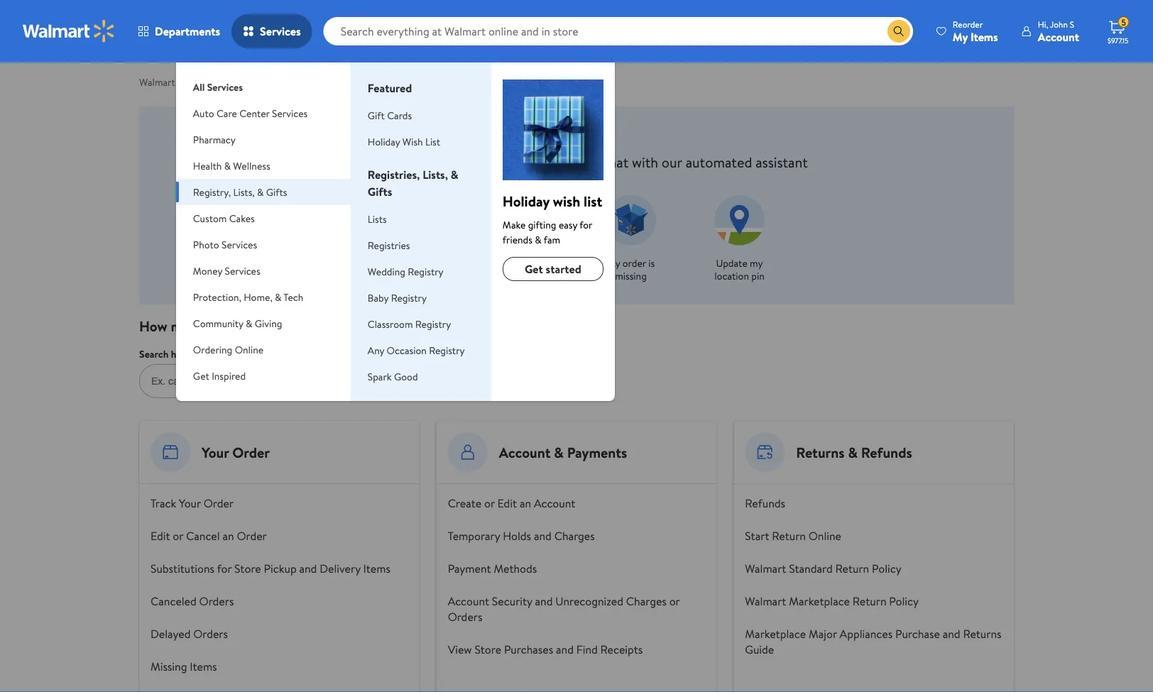 Task type: locate. For each thing, give the bounding box(es) containing it.
your up cancel
[[179, 496, 201, 512]]

2 vertical spatial walmart
[[746, 594, 787, 610]]

center right care
[[240, 106, 270, 120]]

inspired
[[212, 369, 246, 383]]

registry for wedding registry
[[408, 265, 444, 279]]

1 horizontal spatial store
[[475, 642, 502, 658]]

orders up view
[[448, 610, 483, 625]]

gifts inside dropdown button
[[266, 185, 287, 199]]

0 vertical spatial my
[[953, 29, 968, 44]]

orders down canceled orders 'link'
[[193, 627, 228, 642]]

services inside auto care center services dropdown button
[[272, 106, 308, 120]]

0 horizontal spatial charges
[[555, 529, 595, 544]]

walmart standard return policy
[[746, 561, 902, 577]]

1 horizontal spatial edit
[[385, 256, 402, 270]]

my for track
[[516, 256, 528, 270]]

0 horizontal spatial your
[[179, 496, 201, 512]]

0 vertical spatial edit
[[385, 256, 402, 270]]

money services
[[193, 264, 260, 278]]

return for standard
[[836, 561, 870, 577]]

pharmacy button
[[176, 126, 351, 153]]

choose
[[345, 152, 392, 172]]

my for update
[[750, 256, 763, 270]]

1 horizontal spatial online
[[809, 529, 842, 544]]

services inside services dropdown button
[[260, 23, 301, 39]]

return up walmart marketplace return policy link
[[836, 561, 870, 577]]

1 horizontal spatial your
[[202, 443, 229, 463]]

0 vertical spatial walmart
[[139, 75, 175, 89]]

hi
[[538, 127, 556, 151]]

1 vertical spatial marketplace
[[746, 627, 807, 642]]

for right the easy
[[580, 218, 593, 232]]

lists, for registries,
[[423, 167, 448, 183]]

1 my from the left
[[404, 256, 417, 270]]

0 horizontal spatial john
[[559, 127, 595, 151]]

registry right occasion
[[429, 344, 465, 357]]

2 horizontal spatial help
[[406, 152, 432, 172]]

marketplace up major
[[790, 594, 851, 610]]

purchase
[[896, 627, 941, 642]]

services right all
[[207, 80, 243, 94]]

track down friends
[[491, 256, 513, 270]]

your up 'track your order'
[[202, 443, 229, 463]]

2 vertical spatial edit
[[151, 529, 170, 544]]

health & wellness
[[193, 159, 270, 173]]

walmart image
[[23, 20, 115, 43]]

my right update
[[750, 256, 763, 270]]

registry,
[[193, 185, 231, 199]]

lists, inside dropdown button
[[233, 185, 255, 199]]

0 horizontal spatial help
[[171, 347, 190, 361]]

1 vertical spatial lists,
[[233, 185, 255, 199]]

payments
[[567, 443, 628, 463]]

charges right holds
[[555, 529, 595, 544]]

1 vertical spatial edit
[[498, 496, 517, 512]]

items left hi,
[[971, 29, 999, 44]]

my
[[404, 256, 417, 270], [516, 256, 528, 270], [750, 256, 763, 270]]

1 vertical spatial help
[[220, 316, 247, 336]]

0 horizontal spatial returns
[[797, 443, 845, 463]]

1 horizontal spatial lists,
[[423, 167, 448, 183]]

order down fam
[[531, 256, 555, 270]]

online
[[235, 343, 264, 357], [809, 529, 842, 544]]

returns
[[797, 443, 845, 463], [964, 627, 1002, 642]]

None search field
[[139, 316, 498, 399]]

holiday for wish
[[503, 191, 550, 211]]

an right cancel
[[223, 529, 234, 544]]

edit for edit my order
[[385, 256, 402, 270]]

1 horizontal spatial an
[[520, 496, 532, 512]]

good
[[394, 370, 418, 384]]

refunds
[[862, 443, 913, 463], [746, 496, 786, 512]]

my inside track my order link
[[516, 256, 528, 270]]

1 vertical spatial items
[[363, 561, 391, 577]]

1 vertical spatial get
[[193, 369, 209, 383]]

account left $977.15
[[1039, 29, 1080, 44]]

0 horizontal spatial an
[[223, 529, 234, 544]]

charges up the "receipts"
[[627, 594, 667, 610]]

departments button
[[126, 14, 232, 48]]

services for photo services
[[222, 238, 257, 252]]

standard
[[790, 561, 833, 577]]

0 vertical spatial for
[[580, 218, 593, 232]]

& inside registries, lists, & gifts
[[451, 167, 459, 183]]

home,
[[244, 290, 273, 304]]

services for money services
[[225, 264, 260, 278]]

policy up purchase
[[890, 594, 919, 610]]

policy up walmart marketplace return policy link
[[873, 561, 902, 577]]

3 my from the left
[[750, 256, 763, 270]]

0 vertical spatial an
[[520, 496, 532, 512]]

money services button
[[176, 258, 351, 284]]

john left the s,
[[559, 127, 595, 151]]

0 vertical spatial help
[[406, 152, 432, 172]]

chat
[[602, 152, 629, 172]]

return right start
[[773, 529, 806, 544]]

2 horizontal spatial order
[[623, 256, 646, 270]]

my down registries link
[[404, 256, 417, 270]]

missing items link
[[151, 659, 217, 675]]

my left is
[[607, 256, 621, 270]]

3 order from the left
[[623, 256, 646, 270]]

0 vertical spatial online
[[235, 343, 264, 357]]

1 horizontal spatial track
[[491, 256, 513, 270]]

0 horizontal spatial order
[[419, 256, 443, 270]]

0 horizontal spatial online
[[235, 343, 264, 357]]

walmart left all
[[139, 75, 175, 89]]

2 horizontal spatial my
[[750, 256, 763, 270]]

walmart link
[[139, 75, 175, 89]]

1 vertical spatial store
[[475, 642, 502, 658]]

may
[[171, 316, 196, 336]]

registries,
[[368, 167, 420, 183]]

fam
[[544, 233, 561, 247]]

0 vertical spatial returns
[[797, 443, 845, 463]]

center
[[213, 75, 244, 89], [240, 106, 270, 120]]

my inside edit my order link
[[404, 256, 417, 270]]

my down friends
[[516, 256, 528, 270]]

holiday inside 'holiday wish list make gifting easy for friends & fam'
[[503, 191, 550, 211]]

items
[[971, 29, 999, 44], [363, 561, 391, 577], [190, 659, 217, 675]]

1 horizontal spatial get
[[525, 261, 543, 277]]

my order is missing
[[607, 256, 655, 283]]

0 vertical spatial john
[[1051, 18, 1069, 30]]

1 vertical spatial john
[[559, 127, 595, 151]]

john inside hi john s, choose a help topic, get quick answers or chat with our automated assistant
[[559, 127, 595, 151]]

1 horizontal spatial returns
[[964, 627, 1002, 642]]

0 horizontal spatial my
[[607, 256, 621, 270]]

0 vertical spatial items
[[971, 29, 999, 44]]

featured
[[368, 80, 412, 96]]

edit for edit or cancel an order
[[151, 529, 170, 544]]

online up walmart standard return policy link
[[809, 529, 842, 544]]

protection, home, & tech button
[[176, 284, 351, 310]]

1 vertical spatial charges
[[627, 594, 667, 610]]

1 horizontal spatial john
[[1051, 18, 1069, 30]]

order
[[419, 256, 443, 270], [531, 256, 555, 270], [623, 256, 646, 270]]

my order is missing link
[[594, 183, 669, 285]]

center inside dropdown button
[[240, 106, 270, 120]]

health
[[193, 159, 222, 173]]

any occasion registry
[[368, 344, 465, 357]]

topic,
[[435, 152, 470, 172]]

charges inside account security and unrecognized charges or orders
[[627, 594, 667, 610]]

wish
[[553, 191, 581, 211]]

holiday up make
[[503, 191, 550, 211]]

0 vertical spatial store
[[235, 561, 261, 577]]

0 vertical spatial order
[[233, 443, 270, 463]]

my for edit
[[404, 256, 417, 270]]

1 vertical spatial online
[[809, 529, 842, 544]]

purchases
[[504, 642, 554, 658]]

all services link
[[176, 63, 351, 100]]

services up the all services "link"
[[260, 23, 301, 39]]

1 vertical spatial policy
[[890, 594, 919, 610]]

care
[[217, 106, 237, 120]]

1 vertical spatial track
[[151, 496, 176, 512]]

services inside photo services "dropdown button"
[[222, 238, 257, 252]]

1 vertical spatial returns
[[964, 627, 1002, 642]]

1 order from the left
[[419, 256, 443, 270]]

1 vertical spatial an
[[223, 529, 234, 544]]

walmart down start
[[746, 561, 787, 577]]

orders for delayed orders
[[193, 627, 228, 642]]

1 vertical spatial holiday
[[503, 191, 550, 211]]

0 vertical spatial policy
[[873, 561, 902, 577]]

edit down registries link
[[385, 256, 402, 270]]

edit up substitutions
[[151, 529, 170, 544]]

registries link
[[368, 238, 410, 252]]

walmart marketplace return policy link
[[746, 594, 919, 610]]

help
[[406, 152, 432, 172], [220, 316, 247, 336], [171, 347, 190, 361]]

automated
[[686, 152, 753, 172]]

help right a
[[406, 152, 432, 172]]

and left find
[[556, 642, 574, 658]]

1 vertical spatial for
[[217, 561, 232, 577]]

services inside money services dropdown button
[[225, 264, 260, 278]]

lists, up cakes
[[233, 185, 255, 199]]

store right view
[[475, 642, 502, 658]]

get for get started
[[525, 261, 543, 277]]

0 horizontal spatial for
[[217, 561, 232, 577]]

start
[[746, 529, 770, 544]]

0 horizontal spatial my
[[404, 256, 417, 270]]

online inside 'ordering online' 'dropdown button'
[[235, 343, 264, 357]]

your
[[202, 443, 229, 463], [179, 496, 201, 512]]

for down edit or cancel an order link
[[217, 561, 232, 577]]

policy for walmart standard return policy
[[873, 561, 902, 577]]

holiday wish list
[[368, 135, 441, 148]]

custom
[[193, 211, 227, 225]]

track for track my order
[[491, 256, 513, 270]]

order right wedding
[[419, 256, 443, 270]]

giving
[[255, 317, 282, 330]]

2 vertical spatial items
[[190, 659, 217, 675]]

registry for classroom registry
[[416, 317, 451, 331]]

unrecognized
[[556, 594, 624, 610]]

0 horizontal spatial edit
[[151, 529, 170, 544]]

0 horizontal spatial items
[[190, 659, 217, 675]]

gifting
[[528, 218, 557, 232]]

1 horizontal spatial holiday
[[503, 191, 550, 211]]

services up pharmacy dropdown button
[[272, 106, 308, 120]]

an up temporary holds and charges
[[520, 496, 532, 512]]

john left s
[[1051, 18, 1069, 30]]

john for hi
[[559, 127, 595, 151]]

classroom registry link
[[368, 317, 451, 331]]

list
[[584, 191, 603, 211]]

view
[[448, 642, 472, 658]]

center right help
[[213, 75, 244, 89]]

0 horizontal spatial gifts
[[266, 185, 287, 199]]

walmart for walmart standard return policy
[[746, 561, 787, 577]]

track up edit or cancel an order
[[151, 496, 176, 512]]

our
[[662, 152, 683, 172]]

1 horizontal spatial for
[[580, 218, 593, 232]]

0 vertical spatial holiday
[[368, 135, 400, 148]]

1 horizontal spatial refunds
[[862, 443, 913, 463]]

started
[[546, 261, 582, 277]]

0 horizontal spatial get
[[193, 369, 209, 383]]

help left topics
[[171, 347, 190, 361]]

gifts inside registries, lists, & gifts
[[368, 184, 393, 200]]

1 horizontal spatial order
[[531, 256, 555, 270]]

online down you?
[[235, 343, 264, 357]]

walmart for walmart marketplace return policy
[[746, 594, 787, 610]]

return up appliances
[[853, 594, 887, 610]]

1 horizontal spatial my
[[953, 29, 968, 44]]

none search field containing how may we help you?
[[139, 316, 498, 399]]

items right delivery
[[363, 561, 391, 577]]

return for marketplace
[[853, 594, 887, 610]]

how
[[139, 316, 167, 336]]

get down topics
[[193, 369, 209, 383]]

1 vertical spatial walmart
[[746, 561, 787, 577]]

0 horizontal spatial refunds
[[746, 496, 786, 512]]

topics
[[192, 347, 219, 361]]

2 vertical spatial return
[[853, 594, 887, 610]]

money
[[193, 264, 222, 278]]

and right purchase
[[943, 627, 961, 642]]

temporary holds and charges
[[448, 529, 595, 544]]

store left pickup
[[235, 561, 261, 577]]

delayed orders link
[[151, 627, 228, 642]]

& inside 'holiday wish list make gifting easy for friends & fam'
[[535, 233, 542, 247]]

get inside dropdown button
[[193, 369, 209, 383]]

holiday up a
[[368, 135, 400, 148]]

1 vertical spatial center
[[240, 106, 270, 120]]

order for edit my order
[[419, 256, 443, 270]]

registry up any occasion registry link on the left
[[416, 317, 451, 331]]

health & wellness button
[[176, 153, 351, 179]]

0 horizontal spatial track
[[151, 496, 176, 512]]

account down payment
[[448, 594, 490, 610]]

my inside update my location pin
[[750, 256, 763, 270]]

policy for walmart marketplace return policy
[[890, 594, 919, 610]]

edit up holds
[[498, 496, 517, 512]]

any
[[368, 344, 385, 357]]

update my location pin
[[715, 256, 765, 283]]

registry, lists, & gifts image
[[503, 80, 604, 180]]

items right missing at the bottom left
[[190, 659, 217, 675]]

all services
[[193, 80, 243, 94]]

registry up baby registry link
[[408, 265, 444, 279]]

spark good
[[368, 370, 418, 384]]

registry for baby registry
[[391, 291, 427, 305]]

order left is
[[623, 256, 646, 270]]

and right security
[[535, 594, 553, 610]]

marketplace
[[790, 594, 851, 610], [746, 627, 807, 642]]

registry up classroom registry
[[391, 291, 427, 305]]

gifts down health & wellness dropdown button
[[266, 185, 287, 199]]

2 horizontal spatial edit
[[498, 496, 517, 512]]

auto care center services
[[193, 106, 308, 120]]

items inside reorder my items
[[971, 29, 999, 44]]

ordering online
[[193, 343, 264, 357]]

1 horizontal spatial help
[[220, 316, 247, 336]]

1 horizontal spatial gifts
[[368, 184, 393, 200]]

2 horizontal spatial items
[[971, 29, 999, 44]]

1 horizontal spatial my
[[516, 256, 528, 270]]

edit my order link
[[377, 183, 451, 285]]

get left started
[[525, 261, 543, 277]]

orders up delayed orders on the left of page
[[199, 594, 234, 610]]

services up protection, home, & tech
[[225, 264, 260, 278]]

john inside hi, john s account
[[1051, 18, 1069, 30]]

walmart standard return policy link
[[746, 561, 902, 577]]

marketplace left major
[[746, 627, 807, 642]]

0 horizontal spatial lists,
[[233, 185, 255, 199]]

walmart up guide
[[746, 594, 787, 610]]

gifts for registry, lists, & gifts
[[266, 185, 287, 199]]

my right the search icon
[[953, 29, 968, 44]]

0 vertical spatial track
[[491, 256, 513, 270]]

1 vertical spatial my
[[607, 256, 621, 270]]

my inside 'my order is missing'
[[607, 256, 621, 270]]

and inside marketplace major appliances purchase and returns guide
[[943, 627, 961, 642]]

0 vertical spatial lists,
[[423, 167, 448, 183]]

reorder
[[953, 18, 984, 30]]

2 order from the left
[[531, 256, 555, 270]]

gifts down registries,
[[368, 184, 393, 200]]

help center
[[190, 75, 244, 89]]

lists link
[[368, 212, 387, 226]]

2 my from the left
[[516, 256, 528, 270]]

0 vertical spatial get
[[525, 261, 543, 277]]

marketplace inside marketplace major appliances purchase and returns guide
[[746, 627, 807, 642]]

baby registry
[[368, 291, 427, 305]]

services inside the all services "link"
[[207, 80, 243, 94]]

0 vertical spatial return
[[773, 529, 806, 544]]

1 vertical spatial return
[[836, 561, 870, 577]]

2 vertical spatial order
[[237, 529, 267, 544]]

0 horizontal spatial holiday
[[368, 135, 400, 148]]

1 vertical spatial refunds
[[746, 496, 786, 512]]

services down cakes
[[222, 238, 257, 252]]

community & giving button
[[176, 310, 351, 337]]

lists, inside registries, lists, & gifts
[[423, 167, 448, 183]]

1 horizontal spatial charges
[[627, 594, 667, 610]]

substitutions for store pickup and delivery items
[[151, 561, 391, 577]]

track my order link
[[485, 183, 560, 285]]

help up ordering online
[[220, 316, 247, 336]]

lists, down list
[[423, 167, 448, 183]]



Task type: vqa. For each thing, say whether or not it's contained in the screenshot.
|
no



Task type: describe. For each thing, give the bounding box(es) containing it.
5
[[1122, 16, 1127, 28]]

orders inside account security and unrecognized charges or orders
[[448, 610, 483, 625]]

track my order
[[491, 256, 555, 270]]

your order
[[202, 443, 270, 463]]

a
[[396, 152, 402, 172]]

hi,
[[1039, 18, 1049, 30]]

find
[[577, 642, 598, 658]]

cancel
[[186, 529, 220, 544]]

list
[[426, 135, 441, 148]]

payment methods link
[[448, 561, 537, 577]]

protection, home, & tech
[[193, 290, 304, 304]]

0 vertical spatial charges
[[555, 529, 595, 544]]

0 horizontal spatial store
[[235, 561, 261, 577]]

and inside account security and unrecognized charges or orders
[[535, 594, 553, 610]]

auto care center services button
[[176, 100, 351, 126]]

get for get inspired
[[193, 369, 209, 383]]

search icon image
[[894, 26, 905, 37]]

get
[[474, 152, 494, 172]]

1 horizontal spatial items
[[363, 561, 391, 577]]

spark good link
[[368, 370, 418, 384]]

for inside 'holiday wish list make gifting easy for friends & fam'
[[580, 218, 593, 232]]

gifts for registries, lists, & gifts
[[368, 184, 393, 200]]

community & giving
[[193, 317, 282, 330]]

payment methods
[[448, 561, 537, 577]]

0 vertical spatial marketplace
[[790, 594, 851, 610]]

and right pickup
[[299, 561, 317, 577]]

temporary holds and charges link
[[448, 529, 595, 544]]

edit my order
[[385, 256, 443, 270]]

update my location pin link
[[703, 183, 777, 285]]

my inside reorder my items
[[953, 29, 968, 44]]

an for order
[[223, 529, 234, 544]]

registry, lists, & gifts
[[193, 185, 287, 199]]

classroom registry
[[368, 317, 451, 331]]

s
[[1071, 18, 1075, 30]]

community
[[193, 317, 244, 330]]

answers
[[534, 152, 582, 172]]

edit or cancel an order link
[[151, 529, 267, 544]]

delayed orders
[[151, 627, 228, 642]]

canceled orders
[[151, 594, 234, 610]]

payment
[[448, 561, 491, 577]]

edit or cancel an order
[[151, 529, 267, 544]]

create
[[448, 496, 482, 512]]

canceled
[[151, 594, 197, 610]]

methods
[[494, 561, 537, 577]]

walmart for walmart
[[139, 75, 175, 89]]

refunds link
[[746, 496, 786, 512]]

1 vertical spatial order
[[204, 496, 234, 512]]

Walmart Site-Wide search field
[[324, 17, 914, 45]]

account up create or edit an account link
[[499, 443, 551, 463]]

view store purchases and find receipts link
[[448, 642, 643, 658]]

1 vertical spatial your
[[179, 496, 201, 512]]

gift
[[368, 108, 385, 122]]

tech
[[284, 290, 304, 304]]

registries
[[368, 238, 410, 252]]

wish
[[403, 135, 423, 148]]

wellness
[[233, 159, 270, 173]]

ordering
[[193, 343, 233, 357]]

track for track your order
[[151, 496, 176, 512]]

make
[[503, 218, 526, 232]]

update
[[717, 256, 748, 270]]

or inside hi john s, choose a help topic, get quick answers or chat with our automated assistant
[[586, 152, 599, 172]]

track your order
[[151, 496, 234, 512]]

and right holds
[[534, 529, 552, 544]]

Ex. cancellations, where's my order? search field
[[139, 364, 498, 399]]

orders for canceled orders
[[199, 594, 234, 610]]

auto
[[193, 106, 214, 120]]

ordering online button
[[176, 337, 351, 363]]

holiday for wish
[[368, 135, 400, 148]]

holiday wish list make gifting easy for friends & fam
[[503, 191, 603, 247]]

Search search field
[[324, 17, 914, 45]]

missing
[[151, 659, 187, 675]]

delayed
[[151, 627, 191, 642]]

holds
[[503, 529, 532, 544]]

start return online link
[[746, 529, 842, 544]]

or inside account security and unrecognized charges or orders
[[670, 594, 680, 610]]

you?
[[250, 316, 279, 336]]

how may we help you?
[[139, 316, 279, 336]]

substitutions
[[151, 561, 215, 577]]

order for track my order
[[531, 256, 555, 270]]

2 vertical spatial help
[[171, 347, 190, 361]]

an for account
[[520, 496, 532, 512]]

baby registry link
[[368, 291, 427, 305]]

get started link
[[503, 257, 604, 281]]

is
[[649, 256, 655, 270]]

quick
[[498, 152, 530, 172]]

missing items
[[151, 659, 217, 675]]

order inside 'my order is missing'
[[623, 256, 646, 270]]

help center link
[[190, 75, 244, 89]]

photo services button
[[176, 232, 351, 258]]

0 vertical spatial refunds
[[862, 443, 913, 463]]

john for hi,
[[1051, 18, 1069, 30]]

marketplace major appliances purchase and returns guide
[[746, 627, 1002, 658]]

help inside hi john s, choose a help topic, get quick answers or chat with our automated assistant
[[406, 152, 432, 172]]

all
[[193, 80, 205, 94]]

view store purchases and find receipts
[[448, 642, 643, 658]]

account up temporary holds and charges
[[534, 496, 576, 512]]

start return online
[[746, 529, 842, 544]]

help
[[190, 75, 211, 89]]

marketplace major appliances purchase and returns guide link
[[746, 627, 1002, 658]]

wedding
[[368, 265, 406, 279]]

create or edit an account link
[[448, 496, 576, 512]]

lists, for registry,
[[233, 185, 255, 199]]

friends
[[503, 233, 533, 247]]

walmart marketplace return policy
[[746, 594, 919, 610]]

we
[[199, 316, 217, 336]]

departments
[[155, 23, 220, 39]]

0 vertical spatial your
[[202, 443, 229, 463]]

lists
[[368, 212, 387, 226]]

holiday wish list link
[[368, 135, 441, 148]]

services button
[[232, 14, 312, 48]]

account security and unrecognized charges or orders link
[[448, 594, 680, 625]]

returns inside marketplace major appliances purchase and returns guide
[[964, 627, 1002, 642]]

services for all services
[[207, 80, 243, 94]]

gift cards link
[[368, 108, 412, 122]]

s,
[[599, 127, 613, 151]]

hi, john s account
[[1039, 18, 1080, 44]]

account inside account security and unrecognized charges or orders
[[448, 594, 490, 610]]

registries, lists, & gifts
[[368, 167, 459, 200]]

canceled orders link
[[151, 594, 234, 610]]

0 vertical spatial center
[[213, 75, 244, 89]]



